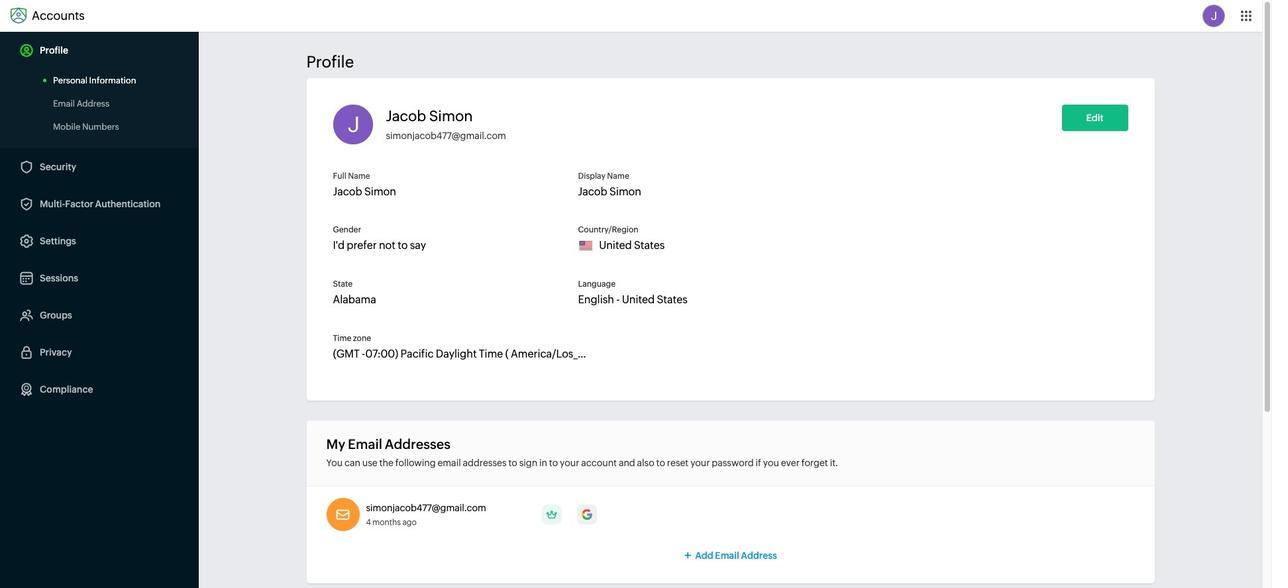 Task type: vqa. For each thing, say whether or not it's contained in the screenshot.
MAKEPRIMARY image
no



Task type: locate. For each thing, give the bounding box(es) containing it.
primary image
[[542, 505, 562, 525]]



